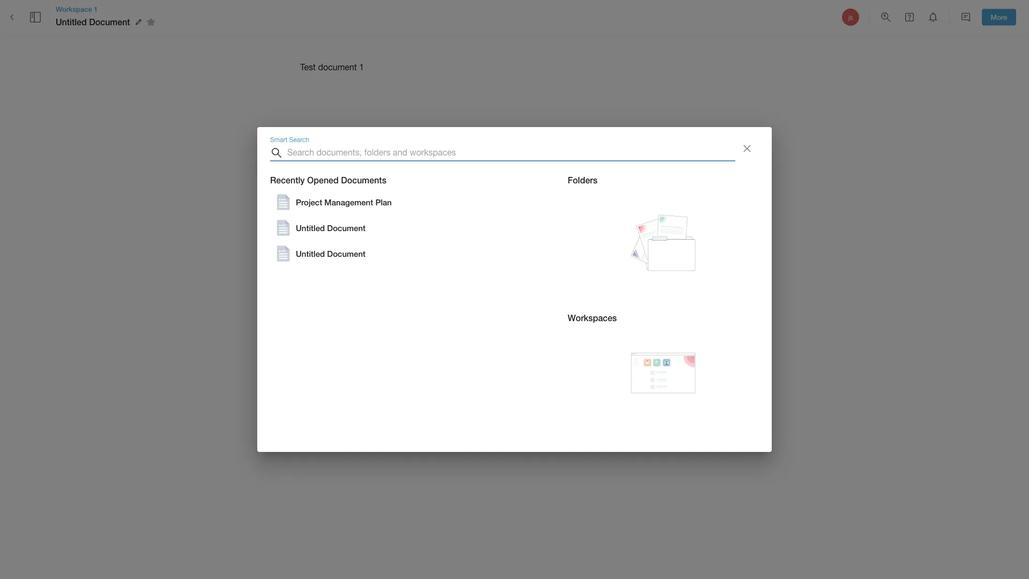 Task type: locate. For each thing, give the bounding box(es) containing it.
untitled document for second untitled document link from the top of the page
[[296, 249, 366, 258]]

more
[[991, 13, 1008, 21]]

workspace
[[56, 5, 92, 13]]

plan
[[376, 197, 392, 207]]

dialog
[[257, 127, 772, 452]]

1 right document
[[359, 62, 364, 72]]

more button
[[982, 9, 1017, 25]]

smart
[[270, 136, 288, 143]]

favorite image
[[145, 16, 157, 28]]

untitled document
[[56, 17, 130, 27], [296, 223, 366, 233], [296, 249, 366, 258]]

1
[[94, 5, 98, 13], [359, 62, 364, 72]]

recently opened documents
[[270, 175, 387, 185]]

0 vertical spatial untitled document link
[[275, 219, 542, 236]]

untitled document link
[[275, 219, 542, 236], [275, 245, 542, 262]]

untitled for second untitled document link from the top of the page
[[296, 249, 325, 258]]

1 vertical spatial untitled
[[296, 223, 325, 233]]

document for second untitled document link from the bottom
[[327, 223, 366, 233]]

1 vertical spatial untitled document
[[296, 223, 366, 233]]

untitled document for second untitled document link from the bottom
[[296, 223, 366, 233]]

1 vertical spatial document
[[327, 223, 366, 233]]

smart search
[[270, 136, 309, 143]]

1 vertical spatial 1
[[359, 62, 364, 72]]

2 vertical spatial document
[[327, 249, 366, 258]]

0 horizontal spatial 1
[[94, 5, 98, 13]]

workspace 1 link
[[56, 4, 159, 14]]

1 right workspace
[[94, 5, 98, 13]]

project
[[296, 197, 322, 207]]

0 vertical spatial untitled document
[[56, 17, 130, 27]]

untitled
[[56, 17, 87, 27], [296, 223, 325, 233], [296, 249, 325, 258]]

1 horizontal spatial 1
[[359, 62, 364, 72]]

0 vertical spatial untitled
[[56, 17, 87, 27]]

0 vertical spatial 1
[[94, 5, 98, 13]]

document
[[89, 17, 130, 27], [327, 223, 366, 233], [327, 249, 366, 258]]

1 untitled document link from the top
[[275, 219, 542, 236]]

1 vertical spatial untitled document link
[[275, 245, 542, 262]]

2 vertical spatial untitled document
[[296, 249, 366, 258]]

2 vertical spatial untitled
[[296, 249, 325, 258]]

document
[[318, 62, 357, 72]]

Search documents, folders and workspaces text field
[[287, 144, 736, 161]]



Task type: vqa. For each thing, say whether or not it's contained in the screenshot.
of
no



Task type: describe. For each thing, give the bounding box(es) containing it.
folders
[[568, 175, 598, 185]]

js
[[849, 13, 853, 21]]

js button
[[841, 7, 861, 27]]

document for second untitled document link from the top of the page
[[327, 249, 366, 258]]

project management plan link
[[275, 194, 542, 211]]

test
[[300, 62, 316, 72]]

project management plan
[[296, 197, 392, 207]]

workspaces
[[568, 313, 617, 323]]

management
[[325, 197, 373, 207]]

dialog containing recently opened documents
[[257, 127, 772, 452]]

2 untitled document link from the top
[[275, 245, 542, 262]]

search
[[289, 136, 309, 143]]

test document 1
[[300, 62, 364, 72]]

untitled for second untitled document link from the bottom
[[296, 223, 325, 233]]

opened
[[307, 175, 339, 185]]

documents
[[341, 175, 387, 185]]

workspace 1
[[56, 5, 98, 13]]

1 inside workspace 1 link
[[94, 5, 98, 13]]

0 vertical spatial document
[[89, 17, 130, 27]]

recently
[[270, 175, 305, 185]]



